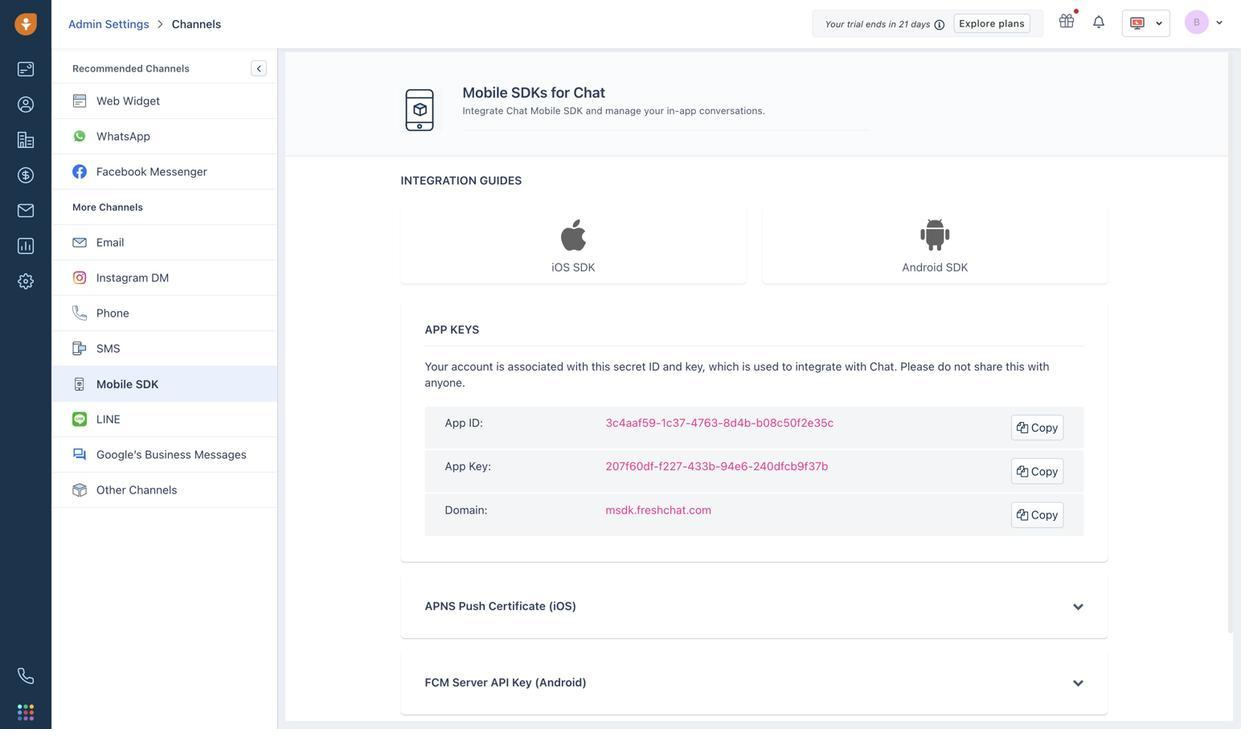 Task type: describe. For each thing, give the bounding box(es) containing it.
1 with from the left
[[567, 360, 589, 373]]

android sdk
[[902, 260, 969, 274]]

admin settings link
[[68, 16, 149, 32]]

in-
[[667, 105, 680, 116]]

explore
[[959, 18, 996, 29]]

business
[[145, 448, 191, 461]]

channels for recommended channels
[[146, 63, 190, 74]]

share
[[974, 360, 1003, 373]]

mobile sdk link
[[52, 367, 277, 402]]

3 copy button from the top
[[1012, 502, 1064, 528]]

2 is from the left
[[742, 360, 751, 373]]

433b-
[[688, 460, 721, 473]]

integrate
[[796, 360, 842, 373]]

admin settings
[[68, 17, 149, 31]]

line
[[96, 412, 120, 426]]

sms link
[[52, 331, 277, 367]]

messages
[[194, 448, 247, 461]]

line link
[[52, 402, 277, 437]]

app for app key :
[[445, 460, 466, 473]]

sms
[[96, 342, 120, 355]]

recommended channels
[[72, 63, 190, 74]]

phone element
[[10, 660, 42, 692]]

1 horizontal spatial ic_arrow_down image
[[1216, 18, 1224, 27]]

settings
[[105, 17, 149, 31]]

phone
[[96, 306, 129, 320]]

please
[[901, 360, 935, 373]]

your account is associated with this secret id and key, which is used to integrate with chat. please do not share this with anyone.
[[425, 360, 1050, 389]]

widget
[[123, 94, 160, 107]]

in
[[889, 19, 896, 29]]

instagram dm
[[96, 271, 169, 284]]

0 horizontal spatial chat
[[506, 105, 528, 116]]

not
[[954, 360, 971, 373]]

id inside your account is associated with this secret id and key, which is used to integrate with chat. please do not share this with anyone.
[[649, 360, 660, 373]]

account
[[451, 360, 493, 373]]

1 this from the left
[[592, 360, 610, 373]]

recommended
[[72, 63, 143, 74]]

email link
[[52, 225, 277, 260]]

integration guides
[[401, 174, 522, 187]]

files o image for 240dfcb9f37b
[[1017, 466, 1028, 477]]

3 copy from the top
[[1031, 508, 1058, 522]]

server
[[452, 676, 488, 689]]

files o image for b08c50f2e35c
[[1017, 422, 1028, 433]]

admin
[[68, 17, 102, 31]]

1 vertical spatial key
[[512, 676, 532, 689]]

sdks
[[511, 84, 548, 101]]

msdk.freshchat.com
[[606, 503, 712, 517]]

whatsapp
[[96, 129, 150, 143]]

copy button for b08c50f2e35c
[[1012, 415, 1064, 441]]

94e6-
[[721, 460, 753, 473]]

ios sdk link
[[401, 203, 747, 283]]

fcm server api key (android)
[[425, 676, 587, 689]]

2 vertical spatial :
[[484, 503, 488, 517]]

3 files o image from the top
[[1017, 509, 1028, 521]]

21
[[899, 19, 909, 29]]

google's
[[96, 448, 142, 461]]

google's business messages
[[96, 448, 247, 461]]

sdk inside mobile sdks for chat integrate chat mobile sdk and manage your in-app conversations.
[[564, 105, 583, 116]]

anyone.
[[425, 376, 466, 389]]

(ios)
[[549, 599, 577, 612]]

phone link
[[52, 296, 277, 331]]

google's business messages link
[[52, 437, 277, 473]]

0 horizontal spatial key
[[469, 460, 488, 473]]

app key :
[[445, 460, 491, 473]]

chevron down image
[[1073, 677, 1084, 688]]

8d4b-
[[723, 416, 756, 429]]

explore plans button
[[954, 14, 1031, 33]]

sdk for android sdk
[[946, 260, 969, 274]]

do
[[938, 360, 951, 373]]

facebook
[[96, 165, 147, 178]]

your for your account is associated with this secret id and key, which is used to integrate with chat. please do not share this with anyone.
[[425, 360, 448, 373]]

1 vertical spatial id
[[469, 416, 480, 429]]

: for app id
[[480, 416, 483, 429]]

guides
[[480, 174, 522, 187]]

: for app key
[[488, 460, 491, 473]]

sdk for mobile sdk
[[136, 377, 159, 391]]

2 this from the left
[[1006, 360, 1025, 373]]

domain :
[[445, 503, 488, 517]]

1 vertical spatial mobile
[[531, 105, 561, 116]]

app
[[680, 105, 697, 116]]

fcm
[[425, 676, 449, 689]]

1c37-
[[661, 416, 691, 429]]

key,
[[685, 360, 706, 373]]

copy for b08c50f2e35c
[[1031, 421, 1058, 434]]

and for associated
[[663, 360, 682, 373]]

app keys
[[425, 323, 479, 336]]

3c4aaf59-
[[606, 416, 661, 429]]

whatsapp link
[[52, 119, 277, 154]]

b08c50f2e35c
[[756, 416, 834, 429]]

days
[[911, 19, 931, 29]]

207f60df-f227-433b-94e6-240dfcb9f37b
[[606, 460, 828, 473]]

other
[[96, 483, 126, 496]]

plans
[[999, 18, 1025, 29]]

ios
[[552, 260, 570, 274]]

for
[[551, 84, 570, 101]]

copy for 240dfcb9f37b
[[1031, 465, 1058, 478]]

web
[[96, 94, 120, 107]]

manage
[[605, 105, 642, 116]]

your
[[644, 105, 664, 116]]



Task type: locate. For each thing, give the bounding box(es) containing it.
key up 'domain :'
[[469, 460, 488, 473]]

0 horizontal spatial with
[[567, 360, 589, 373]]

android
[[902, 260, 943, 274]]

channels up web widget link
[[146, 63, 190, 74]]

0 horizontal spatial is
[[496, 360, 505, 373]]

bell regular image
[[1093, 14, 1106, 29]]

1 vertical spatial channels
[[146, 63, 190, 74]]

and left manage
[[586, 105, 603, 116]]

sdk down for
[[564, 105, 583, 116]]

android sdk link
[[763, 203, 1108, 283]]

is right 'account'
[[496, 360, 505, 373]]

with left chat.
[[845, 360, 867, 373]]

:
[[480, 416, 483, 429], [488, 460, 491, 473], [484, 503, 488, 517]]

certificate
[[489, 599, 546, 612]]

ic_arrow_down image
[[1155, 18, 1163, 29], [1216, 18, 1224, 27]]

id up app key :
[[469, 416, 480, 429]]

sdk for ios sdk
[[573, 260, 596, 274]]

mobile for sdks
[[463, 84, 508, 101]]

app id :
[[445, 416, 483, 429]]

mobile inside 'mobile sdk' link
[[96, 377, 133, 391]]

missing translation "unavailable" for locale "en-us" image
[[1130, 15, 1146, 31]]

0 horizontal spatial your
[[425, 360, 448, 373]]

207f60df-
[[606, 460, 659, 473]]

files o image
[[1017, 422, 1028, 433], [1017, 466, 1028, 477], [1017, 509, 1028, 521]]

web widget
[[96, 94, 160, 107]]

3c4aaf59-1c37-4763-8d4b-b08c50f2e35c
[[606, 416, 834, 429]]

0 vertical spatial mobile
[[463, 84, 508, 101]]

angle left image
[[257, 63, 261, 74]]

1 copy button from the top
[[1012, 415, 1064, 441]]

1 horizontal spatial chat
[[574, 84, 606, 101]]

mobile for sdk
[[96, 377, 133, 391]]

2 horizontal spatial mobile
[[531, 105, 561, 116]]

1 files o image from the top
[[1017, 422, 1028, 433]]

freshworks switcher image
[[18, 705, 34, 721]]

1 horizontal spatial and
[[663, 360, 682, 373]]

integrate
[[463, 105, 504, 116]]

ic_info_icon image
[[935, 18, 946, 31]]

0 vertical spatial :
[[480, 416, 483, 429]]

app down app id :
[[445, 460, 466, 473]]

apns
[[425, 599, 456, 612]]

and inside mobile sdks for chat integrate chat mobile sdk and manage your in-app conversations.
[[586, 105, 603, 116]]

app for app keys
[[425, 323, 447, 336]]

ios sdk
[[552, 260, 596, 274]]

0 horizontal spatial id
[[469, 416, 480, 429]]

2 vertical spatial copy
[[1031, 508, 1058, 522]]

and left key,
[[663, 360, 682, 373]]

domain
[[445, 503, 484, 517]]

instagram
[[96, 271, 148, 284]]

1 vertical spatial copy
[[1031, 465, 1058, 478]]

sdk
[[564, 105, 583, 116], [573, 260, 596, 274], [946, 260, 969, 274], [136, 377, 159, 391]]

chevron down image
[[1073, 600, 1084, 612]]

0 vertical spatial copy
[[1031, 421, 1058, 434]]

your
[[825, 19, 845, 29], [425, 360, 448, 373]]

key
[[469, 460, 488, 473], [512, 676, 532, 689]]

mobile down for
[[531, 105, 561, 116]]

0 horizontal spatial and
[[586, 105, 603, 116]]

copy button
[[1012, 415, 1064, 441], [1012, 458, 1064, 484], [1012, 502, 1064, 528]]

1 horizontal spatial id
[[649, 360, 660, 373]]

1 horizontal spatial :
[[484, 503, 488, 517]]

2 files o image from the top
[[1017, 466, 1028, 477]]

sdk down sms link
[[136, 377, 159, 391]]

app down anyone.
[[445, 416, 466, 429]]

explore plans
[[959, 18, 1025, 29]]

copy
[[1031, 421, 1058, 434], [1031, 465, 1058, 478], [1031, 508, 1058, 522]]

push
[[459, 599, 486, 612]]

1 horizontal spatial mobile
[[463, 84, 508, 101]]

2 vertical spatial copy button
[[1012, 502, 1064, 528]]

chat
[[574, 84, 606, 101], [506, 105, 528, 116]]

2 with from the left
[[845, 360, 867, 373]]

4763-
[[691, 416, 723, 429]]

sdk right android
[[946, 260, 969, 274]]

channels right the settings
[[172, 17, 221, 31]]

app left keys
[[425, 323, 447, 336]]

to
[[782, 360, 793, 373]]

240dfcb9f37b
[[753, 460, 828, 473]]

mobile up line
[[96, 377, 133, 391]]

which
[[709, 360, 739, 373]]

0 vertical spatial id
[[649, 360, 660, 373]]

email
[[96, 236, 124, 249]]

2 vertical spatial channels
[[129, 483, 177, 496]]

and
[[586, 105, 603, 116], [663, 360, 682, 373]]

2 vertical spatial mobile
[[96, 377, 133, 391]]

other channels
[[96, 483, 177, 496]]

with right associated
[[567, 360, 589, 373]]

0 vertical spatial your
[[825, 19, 845, 29]]

0 vertical spatial chat
[[574, 84, 606, 101]]

3 with from the left
[[1028, 360, 1050, 373]]

2 horizontal spatial with
[[1028, 360, 1050, 373]]

your inside your account is associated with this secret id and key, which is used to integrate with chat. please do not share this with anyone.
[[425, 360, 448, 373]]

0 vertical spatial files o image
[[1017, 422, 1028, 433]]

2 copy from the top
[[1031, 465, 1058, 478]]

1 horizontal spatial key
[[512, 676, 532, 689]]

mobile sdk
[[96, 377, 159, 391]]

2 vertical spatial files o image
[[1017, 509, 1028, 521]]

with
[[567, 360, 589, 373], [845, 360, 867, 373], [1028, 360, 1050, 373]]

your left trial
[[825, 19, 845, 29]]

1 horizontal spatial your
[[825, 19, 845, 29]]

this right "share"
[[1006, 360, 1025, 373]]

copy button for 240dfcb9f37b
[[1012, 458, 1064, 484]]

0 vertical spatial copy button
[[1012, 415, 1064, 441]]

channels for other channels
[[129, 483, 177, 496]]

0 horizontal spatial this
[[592, 360, 610, 373]]

app
[[425, 323, 447, 336], [445, 416, 466, 429], [445, 460, 466, 473]]

1 copy from the top
[[1031, 421, 1058, 434]]

mobile up integrate
[[463, 84, 508, 101]]

1 horizontal spatial with
[[845, 360, 867, 373]]

(android)
[[535, 676, 587, 689]]

1 vertical spatial chat
[[506, 105, 528, 116]]

2 horizontal spatial :
[[488, 460, 491, 473]]

chat right for
[[574, 84, 606, 101]]

messenger
[[150, 165, 207, 178]]

1 horizontal spatial is
[[742, 360, 751, 373]]

0 horizontal spatial ic_arrow_down image
[[1155, 18, 1163, 29]]

apns push certificate (ios)
[[425, 599, 577, 612]]

chat down sdks
[[506, 105, 528, 116]]

this
[[592, 360, 610, 373], [1006, 360, 1025, 373]]

and inside your account is associated with this secret id and key, which is used to integrate with chat. please do not share this with anyone.
[[663, 360, 682, 373]]

1 is from the left
[[496, 360, 505, 373]]

this left the secret
[[592, 360, 610, 373]]

dm
[[151, 271, 169, 284]]

web widget link
[[52, 84, 277, 119]]

2 vertical spatial app
[[445, 460, 466, 473]]

key right api
[[512, 676, 532, 689]]

chat.
[[870, 360, 898, 373]]

keys
[[450, 323, 479, 336]]

is
[[496, 360, 505, 373], [742, 360, 751, 373]]

with right "share"
[[1028, 360, 1050, 373]]

facebook messenger
[[96, 165, 207, 178]]

channels down google's business messages link
[[129, 483, 177, 496]]

channels
[[172, 17, 221, 31], [146, 63, 190, 74], [129, 483, 177, 496]]

ends
[[866, 19, 886, 29]]

mobile sdks for chat integrate chat mobile sdk and manage your in-app conversations.
[[463, 84, 766, 116]]

1 horizontal spatial this
[[1006, 360, 1025, 373]]

1 vertical spatial and
[[663, 360, 682, 373]]

f227-
[[659, 460, 688, 473]]

1 vertical spatial :
[[488, 460, 491, 473]]

1 vertical spatial copy button
[[1012, 458, 1064, 484]]

1 vertical spatial your
[[425, 360, 448, 373]]

facebook messenger link
[[52, 154, 277, 190]]

mobile
[[463, 84, 508, 101], [531, 105, 561, 116], [96, 377, 133, 391]]

phone image
[[18, 668, 34, 684]]

and for chat
[[586, 105, 603, 116]]

conversations.
[[699, 105, 766, 116]]

0 vertical spatial app
[[425, 323, 447, 336]]

0 vertical spatial channels
[[172, 17, 221, 31]]

your for your trial ends in 21 days
[[825, 19, 845, 29]]

0 vertical spatial and
[[586, 105, 603, 116]]

trial
[[847, 19, 863, 29]]

1 vertical spatial app
[[445, 416, 466, 429]]

sdk right ios
[[573, 260, 596, 274]]

other channels link
[[52, 473, 277, 508]]

your trial ends in 21 days
[[825, 19, 931, 29]]

0 horizontal spatial :
[[480, 416, 483, 429]]

your up anyone.
[[425, 360, 448, 373]]

2 copy button from the top
[[1012, 458, 1064, 484]]

0 vertical spatial key
[[469, 460, 488, 473]]

0 horizontal spatial mobile
[[96, 377, 133, 391]]

id right the secret
[[649, 360, 660, 373]]

1 vertical spatial files o image
[[1017, 466, 1028, 477]]

associated
[[508, 360, 564, 373]]

used
[[754, 360, 779, 373]]

is left used
[[742, 360, 751, 373]]

id
[[649, 360, 660, 373], [469, 416, 480, 429]]

secret
[[614, 360, 646, 373]]

app for app id :
[[445, 416, 466, 429]]



Task type: vqa. For each thing, say whether or not it's contained in the screenshot.
the share
yes



